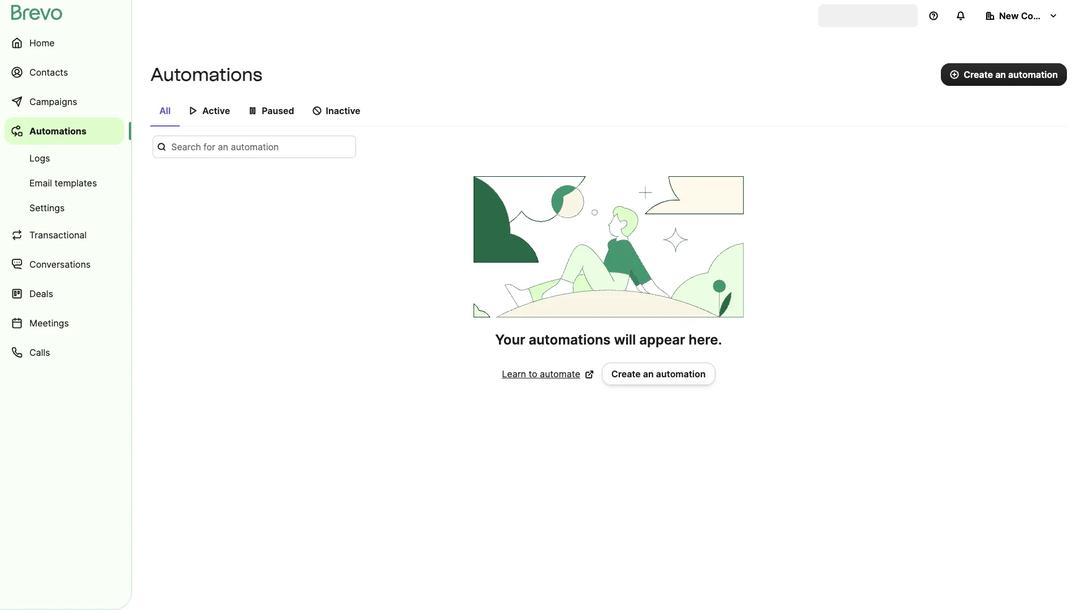 Task type: vqa. For each thing, say whether or not it's contained in the screenshot.
Search button
no



Task type: describe. For each thing, give the bounding box(es) containing it.
automate
[[540, 369, 581, 380]]

create an automation inside the your automations will appear here. tab panel
[[612, 369, 706, 380]]

paused link
[[239, 100, 303, 126]]

create an automation button inside the your automations will appear here. tab panel
[[602, 363, 716, 386]]

conversations
[[29, 259, 91, 270]]

meetings
[[29, 318, 69, 329]]

all link
[[150, 100, 180, 127]]

dxrbf image
[[248, 106, 257, 115]]

automations inside automations link
[[29, 126, 87, 137]]

active
[[202, 105, 230, 116]]

workflow-list-search-input search field
[[153, 136, 356, 158]]

transactional link
[[5, 222, 124, 249]]

0 vertical spatial create an automation
[[964, 69, 1059, 80]]

automations link
[[5, 118, 124, 145]]

calls
[[29, 347, 50, 359]]

transactional
[[29, 230, 87, 241]]

dxrbf image for active
[[189, 106, 198, 115]]

active link
[[180, 100, 239, 126]]

1 horizontal spatial automations
[[150, 64, 262, 85]]

company
[[1022, 10, 1063, 21]]

will
[[614, 332, 636, 348]]

contacts link
[[5, 59, 124, 86]]

here.
[[689, 332, 722, 348]]

your
[[496, 332, 526, 348]]

email templates
[[29, 178, 97, 189]]

contacts
[[29, 67, 68, 78]]

deals
[[29, 288, 53, 300]]

home
[[29, 37, 55, 49]]

calls link
[[5, 339, 124, 366]]

learn to automate
[[502, 369, 581, 380]]



Task type: locate. For each thing, give the bounding box(es) containing it.
0 vertical spatial automations
[[150, 64, 262, 85]]

0 vertical spatial an
[[996, 69, 1007, 80]]

email
[[29, 178, 52, 189]]

conversations link
[[5, 251, 124, 278]]

learn
[[502, 369, 526, 380]]

new company
[[1000, 10, 1063, 21]]

logs
[[29, 153, 50, 164]]

create inside the your automations will appear here. tab panel
[[612, 369, 641, 380]]

campaigns
[[29, 96, 77, 107]]

0 horizontal spatial create
[[612, 369, 641, 380]]

settings link
[[5, 197, 124, 219]]

0 horizontal spatial create an automation button
[[602, 363, 716, 386]]

1 dxrbf image from the left
[[189, 106, 198, 115]]

1 vertical spatial create an automation
[[612, 369, 706, 380]]

home link
[[5, 29, 124, 57]]

1 horizontal spatial dxrbf image
[[312, 106, 321, 115]]

appear
[[640, 332, 686, 348]]

email templates link
[[5, 172, 124, 195]]

dxrbf image left inactive
[[312, 106, 321, 115]]

new
[[1000, 10, 1019, 21]]

to
[[529, 369, 538, 380]]

2 dxrbf image from the left
[[312, 106, 321, 115]]

inactive
[[326, 105, 361, 116]]

new company button
[[977, 5, 1068, 27]]

1 vertical spatial automation
[[656, 369, 706, 380]]

0 horizontal spatial create an automation
[[612, 369, 706, 380]]

logs link
[[5, 147, 124, 170]]

0 horizontal spatial automations
[[29, 126, 87, 137]]

dxrbf image
[[189, 106, 198, 115], [312, 106, 321, 115]]

0 vertical spatial create an automation button
[[942, 63, 1068, 86]]

1 vertical spatial automations
[[29, 126, 87, 137]]

dxrbf image inside inactive link
[[312, 106, 321, 115]]

an for the topmost create an automation button
[[996, 69, 1007, 80]]

1 horizontal spatial create
[[964, 69, 994, 80]]

automations up logs link
[[29, 126, 87, 137]]

automations up active
[[150, 64, 262, 85]]

0 horizontal spatial automation
[[656, 369, 706, 380]]

0 vertical spatial automation
[[1009, 69, 1059, 80]]

1 horizontal spatial an
[[996, 69, 1007, 80]]

inactive link
[[303, 100, 370, 126]]

1 vertical spatial an
[[643, 369, 654, 380]]

an for create an automation button in the the your automations will appear here. tab panel
[[643, 369, 654, 380]]

0 horizontal spatial an
[[643, 369, 654, 380]]

tab list containing all
[[150, 100, 1068, 127]]

automation for create an automation button in the the your automations will appear here. tab panel
[[656, 369, 706, 380]]

paused
[[262, 105, 294, 116]]

create for the topmost create an automation button
[[964, 69, 994, 80]]

tab list
[[150, 100, 1068, 127]]

automation for the topmost create an automation button
[[1009, 69, 1059, 80]]

templates
[[55, 178, 97, 189]]

1 horizontal spatial create an automation button
[[942, 63, 1068, 86]]

1 vertical spatial create an automation button
[[602, 363, 716, 386]]

meetings link
[[5, 310, 124, 337]]

dxrbf image left active
[[189, 106, 198, 115]]

an inside the your automations will appear here. tab panel
[[643, 369, 654, 380]]

automations
[[529, 332, 611, 348]]

automation inside tab panel
[[656, 369, 706, 380]]

create for create an automation button in the the your automations will appear here. tab panel
[[612, 369, 641, 380]]

create an automation
[[964, 69, 1059, 80], [612, 369, 706, 380]]

automations
[[150, 64, 262, 85], [29, 126, 87, 137]]

deals link
[[5, 280, 124, 308]]

dxrbf image inside active link
[[189, 106, 198, 115]]

your automations will appear here.
[[496, 332, 722, 348]]

1 horizontal spatial automation
[[1009, 69, 1059, 80]]

campaigns link
[[5, 88, 124, 115]]

0 vertical spatial create
[[964, 69, 994, 80]]

your automations will appear here. tab panel
[[150, 136, 1068, 386]]

create
[[964, 69, 994, 80], [612, 369, 641, 380]]

an
[[996, 69, 1007, 80], [643, 369, 654, 380]]

0 horizontal spatial dxrbf image
[[189, 106, 198, 115]]

all
[[159, 105, 171, 116]]

learn to automate link
[[502, 368, 594, 381]]

settings
[[29, 202, 65, 214]]

create an automation button
[[942, 63, 1068, 86], [602, 363, 716, 386]]

dxrbf image for inactive
[[312, 106, 321, 115]]

1 horizontal spatial create an automation
[[964, 69, 1059, 80]]

1 vertical spatial create
[[612, 369, 641, 380]]

automation
[[1009, 69, 1059, 80], [656, 369, 706, 380]]



